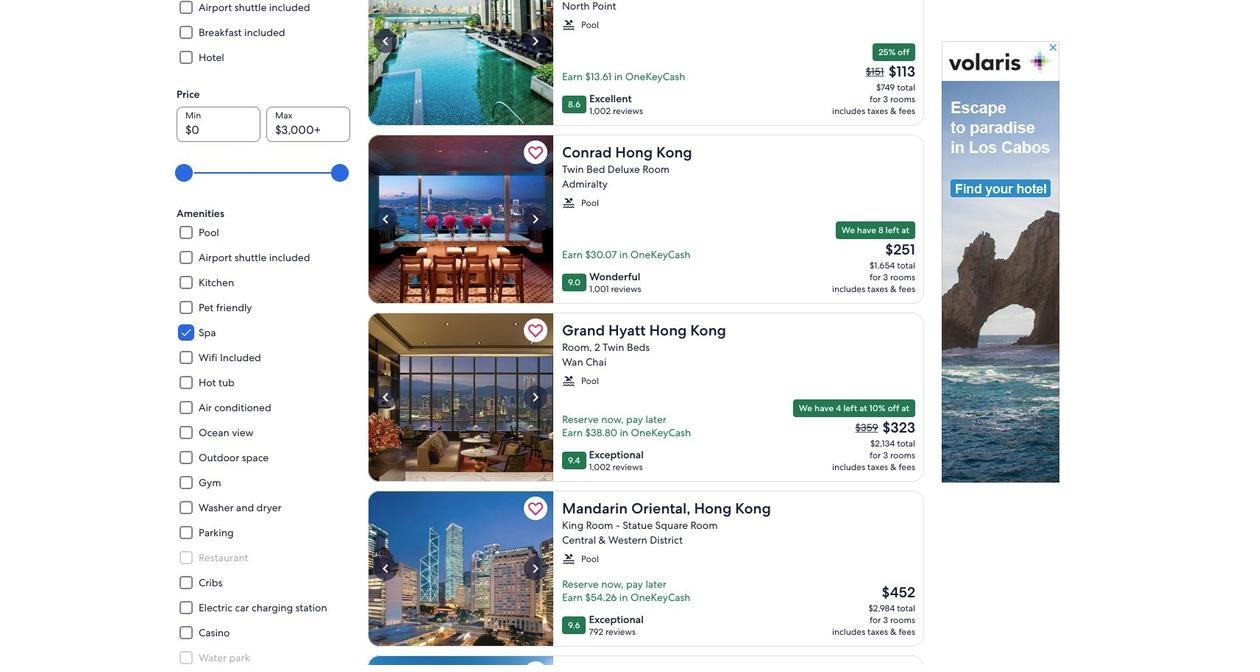 Task type: describe. For each thing, give the bounding box(es) containing it.
show previous image for harbour grand hong kong image
[[377, 32, 394, 50]]

show next image for conrad hong kong image
[[527, 210, 545, 228]]

outdoor pool image
[[368, 0, 553, 126]]

2 small image from the top
[[562, 375, 576, 388]]

$3,000 and above, Maximum, Price range field
[[185, 157, 341, 189]]

show previous image for grand hyatt hong kong image
[[377, 389, 394, 406]]

show previous image for mandarin oriental, hong kong image
[[377, 560, 394, 578]]

$3,000 and above, Maximum, Price text field
[[266, 107, 350, 142]]

1 small image from the top
[[562, 18, 576, 32]]

show next image for grand hyatt hong kong image
[[527, 389, 545, 406]]

exterior detail image
[[368, 491, 553, 647]]



Task type: locate. For each thing, give the bounding box(es) containing it.
small image
[[562, 197, 576, 210], [562, 553, 576, 566]]

1 vertical spatial executive lounge image
[[368, 313, 553, 482]]

show previous image for conrad hong kong image
[[377, 210, 394, 228]]

$0, Minimum, Price text field
[[177, 107, 261, 142]]

executive lounge image for the 'show previous image for conrad hong kong'
[[368, 135, 553, 304]]

small image for show next image for mandarin oriental, hong kong
[[562, 553, 576, 566]]

show next image for harbour grand hong kong image
[[527, 32, 545, 50]]

small image for "show next image for conrad hong kong"
[[562, 197, 576, 210]]

1 vertical spatial small image
[[562, 553, 576, 566]]

$0, Minimum, Price range field
[[185, 157, 341, 189]]

1 executive lounge image from the top
[[368, 135, 553, 304]]

0 vertical spatial small image
[[562, 197, 576, 210]]

0 vertical spatial small image
[[562, 18, 576, 32]]

0 vertical spatial executive lounge image
[[368, 135, 553, 304]]

infinity pool image
[[368, 656, 553, 665]]

1 small image from the top
[[562, 197, 576, 210]]

2 executive lounge image from the top
[[368, 313, 553, 482]]

2 small image from the top
[[562, 553, 576, 566]]

executive lounge image for show previous image for grand hyatt hong kong
[[368, 313, 553, 482]]

executive lounge image
[[368, 135, 553, 304], [368, 313, 553, 482]]

show next image for mandarin oriental, hong kong image
[[527, 560, 545, 578]]

small image
[[562, 18, 576, 32], [562, 375, 576, 388]]

1 vertical spatial small image
[[562, 375, 576, 388]]



Task type: vqa. For each thing, say whether or not it's contained in the screenshot.
the top the refundable
no



